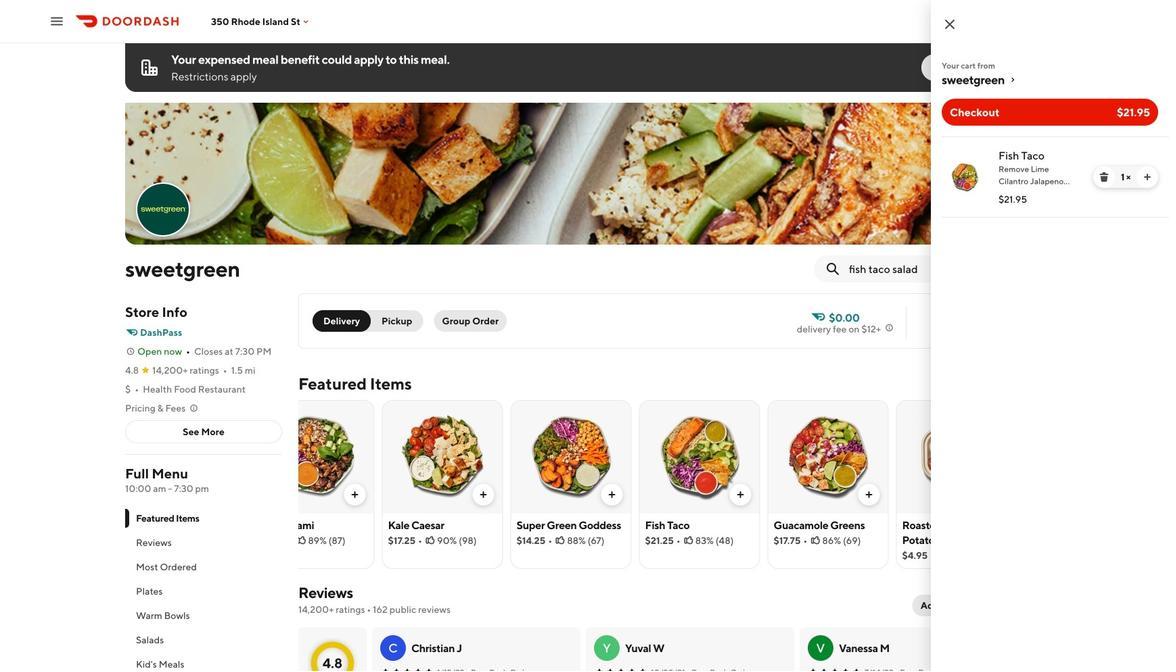 Task type: vqa. For each thing, say whether or not it's contained in the screenshot.
matcha at bottom
no



Task type: locate. For each thing, give the bounding box(es) containing it.
fish taco image
[[945, 157, 985, 198], [640, 401, 759, 514]]

add item to cart image for super green goddess image on the bottom of the page
[[607, 490, 617, 501]]

guacamole greens image
[[768, 401, 888, 514]]

super green goddess image
[[511, 401, 631, 514]]

0 horizontal spatial add item to cart image
[[478, 490, 489, 501]]

add item to cart image
[[349, 490, 360, 501], [607, 490, 617, 501]]

0 horizontal spatial add item to cart image
[[349, 490, 360, 501]]

add one to cart image
[[1142, 172, 1153, 183]]

add item to cart image
[[478, 490, 489, 501], [735, 490, 746, 501], [864, 490, 875, 501]]

None radio
[[313, 311, 371, 332], [363, 311, 423, 332], [313, 311, 371, 332], [363, 311, 423, 332]]

1 horizontal spatial add item to cart image
[[735, 490, 746, 501]]

2 horizontal spatial add item to cart image
[[864, 490, 875, 501]]

heading
[[298, 373, 412, 395]]

0 vertical spatial fish taco image
[[945, 157, 985, 198]]

1 add item to cart image from the left
[[349, 490, 360, 501]]

remove item from cart image
[[1099, 172, 1110, 183]]

2 add item to cart image from the left
[[607, 490, 617, 501]]

shroomami image
[[254, 401, 374, 514]]

2 add item to cart image from the left
[[735, 490, 746, 501]]

3 add item to cart image from the left
[[864, 490, 875, 501]]

0 horizontal spatial fish taco image
[[640, 401, 759, 514]]

roasted sweet potatoes + green goddess ranch image
[[897, 401, 1017, 514]]

1 horizontal spatial add item to cart image
[[607, 490, 617, 501]]

sweetgreen image
[[125, 103, 1044, 245], [137, 184, 189, 235]]

1 add item to cart image from the left
[[478, 490, 489, 501]]



Task type: describe. For each thing, give the bounding box(es) containing it.
add item to cart image for shroomami image
[[349, 490, 360, 501]]

add item to cart image for guacamole greens image
[[864, 490, 875, 501]]

order methods option group
[[313, 311, 423, 332]]

Item Search search field
[[849, 262, 1017, 277]]

1 horizontal spatial fish taco image
[[945, 157, 985, 198]]

kale caesar image
[[383, 401, 502, 514]]

add item to cart image for the kale caesar image
[[478, 490, 489, 501]]

1 vertical spatial fish taco image
[[640, 401, 759, 514]]

open menu image
[[49, 13, 65, 29]]

close image
[[942, 16, 958, 32]]



